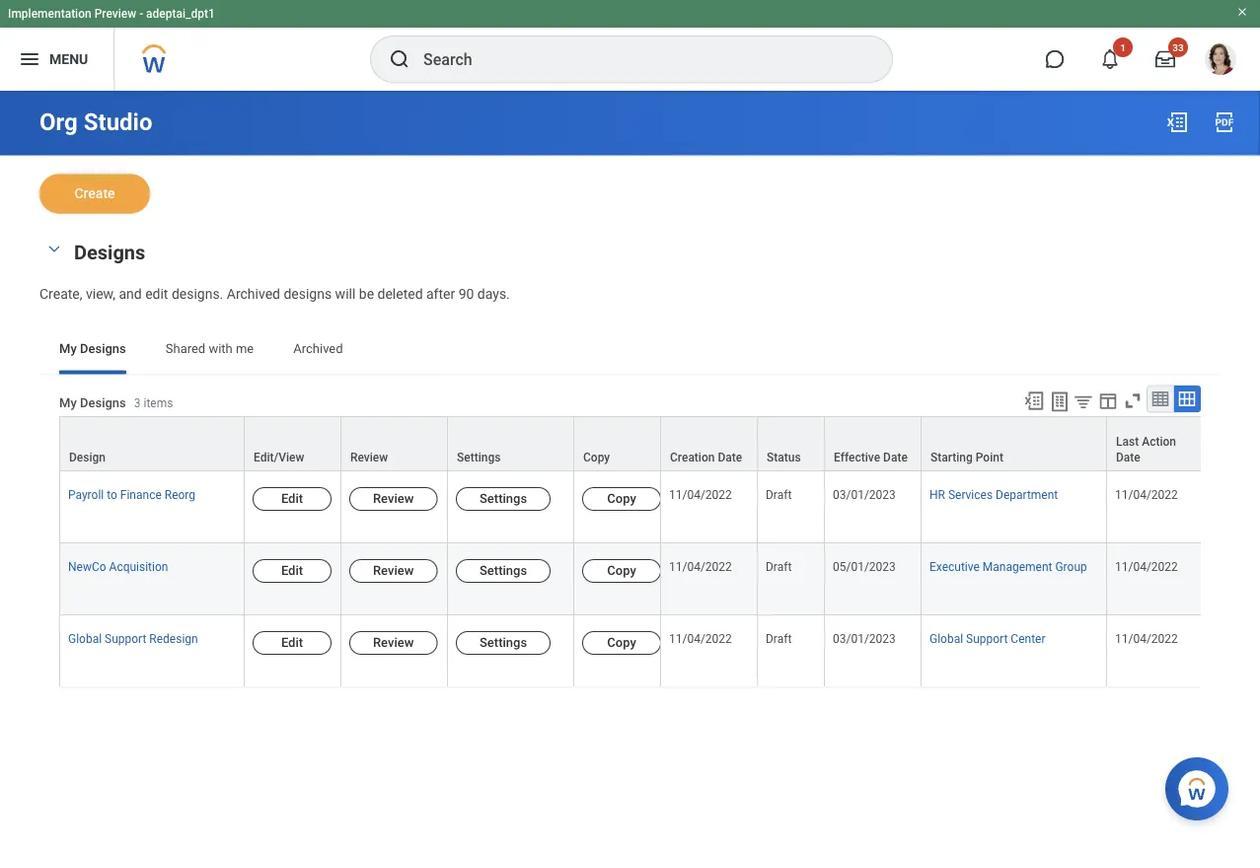 Task type: describe. For each thing, give the bounding box(es) containing it.
creation date column header
[[661, 416, 758, 472]]

global for global support redesign
[[68, 632, 102, 646]]

archived inside designs group
[[227, 286, 280, 302]]

view,
[[86, 286, 115, 302]]

draft for global support center
[[766, 632, 792, 646]]

draft for executive management group
[[766, 560, 792, 574]]

hr
[[930, 488, 945, 502]]

org studio main content
[[0, 91, 1260, 759]]

tab list inside org studio main content
[[39, 327, 1221, 374]]

redesign
[[149, 632, 198, 646]]

2 edit button from the top
[[253, 559, 332, 583]]

newco acquisition link
[[68, 556, 168, 574]]

03/01/2023 for global support center
[[833, 632, 896, 646]]

1 horizontal spatial archived
[[293, 341, 343, 356]]

reorg
[[165, 488, 195, 502]]

creation
[[670, 450, 715, 464]]

starting point
[[931, 450, 1004, 464]]

review for review popup button
[[350, 450, 388, 464]]

executive management group link
[[930, 556, 1087, 574]]

global support center link
[[930, 628, 1046, 646]]

payroll to finance reorg link
[[68, 484, 195, 502]]

table image
[[1151, 389, 1170, 409]]

implementation preview -   adeptai_dpt1
[[8, 7, 215, 21]]

action
[[1142, 435, 1176, 448]]

review column header
[[341, 416, 448, 472]]

last action date
[[1116, 435, 1176, 464]]

designs inside group
[[74, 241, 145, 264]]

adeptai_dpt1
[[146, 7, 215, 21]]

review for review button associated with global support redesign
[[373, 635, 414, 650]]

export to excel image for create
[[1165, 111, 1189, 134]]

design column header
[[59, 416, 245, 472]]

settings button for global support redesign
[[456, 631, 551, 655]]

starting point button
[[922, 417, 1106, 470]]

newco acquisition
[[68, 560, 168, 574]]

export to excel image for design
[[1023, 390, 1045, 412]]

1
[[1120, 41, 1126, 53]]

creation date button
[[661, 417, 757, 470]]

support for center
[[966, 632, 1008, 646]]

export to worksheets image
[[1048, 390, 1072, 414]]

date for effective date
[[883, 450, 908, 464]]

after
[[426, 286, 455, 302]]

status button
[[758, 417, 824, 470]]

copy button
[[574, 417, 660, 470]]

global for global support center
[[930, 632, 963, 646]]

create button
[[39, 174, 150, 214]]

deleted
[[377, 286, 423, 302]]

notifications large image
[[1100, 49, 1120, 69]]

profile logan mcneil image
[[1205, 43, 1236, 79]]

1 button
[[1088, 37, 1133, 81]]

acquisition
[[109, 560, 168, 574]]

services
[[948, 488, 993, 502]]

settings column header
[[448, 416, 574, 472]]

newco
[[68, 560, 106, 574]]

close environment banner image
[[1236, 6, 1248, 18]]

copy inside popup button
[[583, 450, 610, 464]]

designs group
[[39, 237, 1221, 303]]

creation date
[[670, 450, 742, 464]]

implementation
[[8, 7, 91, 21]]

chevron down image
[[42, 242, 66, 256]]

global support redesign link
[[68, 628, 198, 646]]

shared
[[166, 341, 205, 356]]

draft for hr services department
[[766, 488, 792, 502]]

date inside last action date
[[1116, 450, 1141, 464]]

menu button
[[0, 28, 114, 91]]

4 row from the top
[[59, 615, 1260, 687]]

studio
[[84, 108, 152, 136]]

create,
[[39, 286, 82, 302]]

settings inside popup button
[[457, 450, 501, 464]]

will
[[335, 286, 356, 302]]

select to filter grid data image
[[1073, 391, 1094, 412]]

review button
[[341, 417, 447, 470]]

to
[[107, 488, 117, 502]]

search image
[[388, 47, 412, 71]]

effective date column header
[[825, 416, 922, 472]]

edit for global support redesign
[[281, 635, 303, 650]]

center
[[1011, 632, 1046, 646]]

2 settings button from the top
[[456, 559, 551, 583]]

33
[[1173, 41, 1184, 53]]

my designs
[[59, 341, 126, 356]]



Task type: locate. For each thing, give the bounding box(es) containing it.
1 draft from the top
[[766, 488, 792, 502]]

1 vertical spatial review button
[[349, 559, 438, 583]]

1 copy button from the top
[[582, 487, 661, 511]]

designs left 3
[[80, 395, 126, 410]]

support left center
[[966, 632, 1008, 646]]

row containing last action date
[[59, 416, 1260, 472]]

2 vertical spatial draft
[[766, 632, 792, 646]]

03/01/2023 for hr services department
[[833, 488, 896, 502]]

starting point column header
[[922, 416, 1107, 472]]

1 vertical spatial edit button
[[253, 559, 332, 583]]

edit button for payroll to finance reorg
[[253, 487, 332, 511]]

point
[[976, 450, 1004, 464]]

org
[[39, 108, 78, 136]]

settings
[[457, 450, 501, 464], [480, 491, 527, 505], [480, 563, 527, 577], [480, 635, 527, 650]]

org studio
[[39, 108, 152, 136]]

1 edit button from the top
[[253, 487, 332, 511]]

me
[[236, 341, 254, 356]]

3
[[134, 396, 141, 410]]

1 vertical spatial export to excel image
[[1023, 390, 1045, 412]]

department
[[996, 488, 1058, 502]]

tab list
[[39, 327, 1221, 374]]

0 horizontal spatial date
[[718, 450, 742, 464]]

03/01/2023 down 05/01/2023
[[833, 632, 896, 646]]

3 edit button from the top
[[253, 631, 332, 655]]

2 date from the left
[[883, 450, 908, 464]]

1 row from the top
[[59, 416, 1260, 472]]

preview
[[94, 7, 136, 21]]

archived left designs
[[227, 286, 280, 302]]

review button for global support redesign
[[349, 631, 438, 655]]

05/01/2023
[[833, 560, 896, 574]]

support for redesign
[[105, 632, 146, 646]]

review for second review button from the bottom of the org studio main content
[[373, 563, 414, 577]]

03/01/2023 down effective date
[[833, 488, 896, 502]]

1 vertical spatial copy button
[[582, 559, 661, 583]]

2 vertical spatial settings button
[[456, 631, 551, 655]]

1 horizontal spatial global
[[930, 632, 963, 646]]

view printable version (pdf) image
[[1213, 111, 1236, 134]]

copy button for hr services department
[[582, 487, 661, 511]]

designs up "view,"
[[74, 241, 145, 264]]

global down executive
[[930, 632, 963, 646]]

edit/view
[[254, 450, 304, 464]]

designs.
[[172, 286, 223, 302]]

my
[[59, 341, 77, 356], [59, 395, 77, 410]]

designs button
[[74, 241, 145, 264]]

2 my from the top
[[59, 395, 77, 410]]

hr services department link
[[930, 484, 1058, 502]]

2 vertical spatial edit button
[[253, 631, 332, 655]]

1 horizontal spatial date
[[883, 450, 908, 464]]

1 my from the top
[[59, 341, 77, 356]]

last
[[1116, 435, 1139, 448]]

design button
[[60, 417, 244, 470]]

global support center
[[930, 632, 1046, 646]]

0 vertical spatial review button
[[349, 487, 438, 511]]

items
[[144, 396, 173, 410]]

designs
[[284, 286, 332, 302]]

status column header
[[758, 416, 825, 472]]

2 horizontal spatial date
[[1116, 450, 1141, 464]]

with
[[209, 341, 233, 356]]

and
[[119, 286, 142, 302]]

3 edit from the top
[[281, 635, 303, 650]]

edit button for global support redesign
[[253, 631, 332, 655]]

status
[[767, 450, 801, 464]]

3 draft from the top
[[766, 632, 792, 646]]

settings button for payroll to finance reorg
[[456, 487, 551, 511]]

be
[[359, 286, 374, 302]]

0 horizontal spatial archived
[[227, 286, 280, 302]]

my down create,
[[59, 341, 77, 356]]

edit/view column header
[[245, 416, 341, 472]]

edit button
[[253, 487, 332, 511], [253, 559, 332, 583], [253, 631, 332, 655]]

shared with me
[[166, 341, 254, 356]]

click to view/edit grid preferences image
[[1097, 390, 1119, 412]]

1 vertical spatial draft
[[766, 560, 792, 574]]

2 vertical spatial copy button
[[582, 631, 661, 655]]

copy button
[[582, 487, 661, 511], [582, 559, 661, 583], [582, 631, 661, 655]]

date right creation on the bottom right
[[718, 450, 742, 464]]

03/01/2023
[[833, 488, 896, 502], [833, 632, 896, 646]]

edit/view button
[[245, 417, 340, 470]]

date inside popup button
[[718, 450, 742, 464]]

0 vertical spatial 03/01/2023
[[833, 488, 896, 502]]

settings button
[[448, 417, 573, 470]]

2 support from the left
[[966, 632, 1008, 646]]

1 horizontal spatial export to excel image
[[1165, 111, 1189, 134]]

2 global from the left
[[930, 632, 963, 646]]

copy column header
[[574, 416, 661, 472]]

fullscreen image
[[1122, 390, 1144, 412]]

2 row from the top
[[59, 471, 1260, 543]]

3 copy button from the top
[[582, 631, 661, 655]]

archived down designs
[[293, 341, 343, 356]]

menu
[[49, 51, 88, 67]]

global support redesign
[[68, 632, 198, 646]]

1 review button from the top
[[349, 487, 438, 511]]

executive management group
[[930, 560, 1087, 574]]

2 03/01/2023 from the top
[[833, 632, 896, 646]]

my designs 3 items
[[59, 395, 173, 410]]

2 vertical spatial edit
[[281, 635, 303, 650]]

management
[[983, 560, 1052, 574]]

0 vertical spatial settings button
[[456, 487, 551, 511]]

0 vertical spatial edit button
[[253, 487, 332, 511]]

3 date from the left
[[1116, 450, 1141, 464]]

0 vertical spatial edit
[[281, 491, 303, 505]]

export to excel image
[[1165, 111, 1189, 134], [1023, 390, 1045, 412]]

finance
[[120, 488, 162, 502]]

designs for my designs 3 items
[[80, 395, 126, 410]]

Search Workday  search field
[[423, 37, 852, 81]]

date
[[718, 450, 742, 464], [883, 450, 908, 464], [1116, 450, 1141, 464]]

2 vertical spatial designs
[[80, 395, 126, 410]]

2 review button from the top
[[349, 559, 438, 583]]

copy button for global support center
[[582, 631, 661, 655]]

1 vertical spatial archived
[[293, 341, 343, 356]]

90
[[459, 286, 474, 302]]

3 review button from the top
[[349, 631, 438, 655]]

review
[[350, 450, 388, 464], [373, 491, 414, 505], [373, 563, 414, 577], [373, 635, 414, 650]]

justify image
[[18, 47, 41, 71]]

menu banner
[[0, 0, 1260, 91]]

0 vertical spatial designs
[[74, 241, 145, 264]]

-
[[139, 7, 143, 21]]

edit
[[281, 491, 303, 505], [281, 563, 303, 577], [281, 635, 303, 650]]

1 03/01/2023 from the top
[[833, 488, 896, 502]]

payroll to finance reorg
[[68, 488, 195, 502]]

1 vertical spatial 03/01/2023
[[833, 632, 896, 646]]

last action date column header
[[1107, 416, 1204, 472]]

effective date button
[[825, 417, 921, 470]]

review for payroll to finance reorg's review button
[[373, 491, 414, 505]]

1 support from the left
[[105, 632, 146, 646]]

settings button
[[456, 487, 551, 511], [456, 559, 551, 583], [456, 631, 551, 655]]

designs for my designs
[[80, 341, 126, 356]]

date down last
[[1116, 450, 1141, 464]]

review button
[[349, 487, 438, 511], [349, 559, 438, 583], [349, 631, 438, 655]]

2 copy button from the top
[[582, 559, 661, 583]]

days.
[[477, 286, 510, 302]]

toolbar inside org studio main content
[[1014, 385, 1201, 416]]

my for my designs 3 items
[[59, 395, 77, 410]]

support
[[105, 632, 146, 646], [966, 632, 1008, 646]]

date for creation date
[[718, 450, 742, 464]]

1 vertical spatial edit
[[281, 563, 303, 577]]

0 vertical spatial draft
[[766, 488, 792, 502]]

1 horizontal spatial support
[[966, 632, 1008, 646]]

my for my designs
[[59, 341, 77, 356]]

effective date
[[834, 450, 908, 464]]

0 vertical spatial my
[[59, 341, 77, 356]]

review inside popup button
[[350, 450, 388, 464]]

export to excel image left export to worksheets image
[[1023, 390, 1045, 412]]

2 edit from the top
[[281, 563, 303, 577]]

1 vertical spatial designs
[[80, 341, 126, 356]]

1 vertical spatial my
[[59, 395, 77, 410]]

last action date button
[[1107, 417, 1203, 470]]

global down newco
[[68, 632, 102, 646]]

designs down "view,"
[[80, 341, 126, 356]]

support left redesign
[[105, 632, 146, 646]]

date right effective
[[883, 450, 908, 464]]

design
[[69, 450, 106, 464]]

1 settings button from the top
[[456, 487, 551, 511]]

tab list containing my designs
[[39, 327, 1221, 374]]

export to excel image left view printable version (pdf) image
[[1165, 111, 1189, 134]]

review button for payroll to finance reorg
[[349, 487, 438, 511]]

copy
[[583, 450, 610, 464], [607, 491, 636, 505], [607, 563, 636, 577], [607, 635, 636, 650]]

global
[[68, 632, 102, 646], [930, 632, 963, 646]]

0 vertical spatial copy button
[[582, 487, 661, 511]]

edit for payroll to finance reorg
[[281, 491, 303, 505]]

0 horizontal spatial global
[[68, 632, 102, 646]]

payroll
[[68, 488, 104, 502]]

create, view, and edit designs. archived designs will be deleted after 90 days.
[[39, 286, 510, 302]]

my up design
[[59, 395, 77, 410]]

group
[[1055, 560, 1087, 574]]

archived
[[227, 286, 280, 302], [293, 341, 343, 356]]

create
[[74, 186, 115, 202]]

0 vertical spatial archived
[[227, 286, 280, 302]]

2 draft from the top
[[766, 560, 792, 574]]

3 row from the top
[[59, 543, 1260, 615]]

row
[[59, 416, 1260, 472], [59, 471, 1260, 543], [59, 543, 1260, 615], [59, 615, 1260, 687]]

export to excel image inside toolbar
[[1023, 390, 1045, 412]]

effective
[[834, 450, 880, 464]]

11/04/2022
[[669, 488, 732, 502], [1115, 488, 1178, 502], [669, 560, 732, 574], [1115, 560, 1178, 574], [669, 632, 732, 646], [1115, 632, 1178, 646]]

1 vertical spatial settings button
[[456, 559, 551, 583]]

draft
[[766, 488, 792, 502], [766, 560, 792, 574], [766, 632, 792, 646]]

0 horizontal spatial support
[[105, 632, 146, 646]]

1 global from the left
[[68, 632, 102, 646]]

0 horizontal spatial export to excel image
[[1023, 390, 1045, 412]]

expand table image
[[1177, 389, 1197, 409]]

33 button
[[1144, 37, 1188, 81]]

2 vertical spatial review button
[[349, 631, 438, 655]]

inbox large image
[[1156, 49, 1175, 69]]

starting
[[931, 450, 973, 464]]

executive
[[930, 560, 980, 574]]

1 edit from the top
[[281, 491, 303, 505]]

1 date from the left
[[718, 450, 742, 464]]

0 vertical spatial export to excel image
[[1165, 111, 1189, 134]]

toolbar
[[1014, 385, 1201, 416]]

3 settings button from the top
[[456, 631, 551, 655]]

hr services department
[[930, 488, 1058, 502]]

edit
[[145, 286, 168, 302]]



Task type: vqa. For each thing, say whether or not it's contained in the screenshot.
the Add
no



